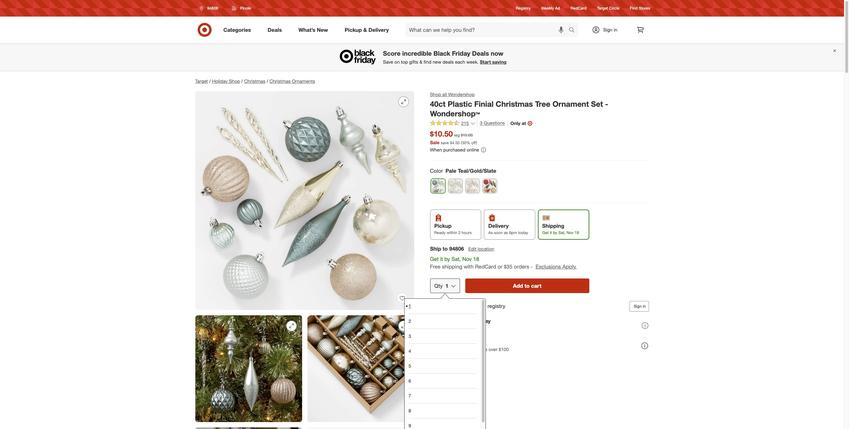 Task type: vqa. For each thing, say whether or not it's contained in the screenshot.
Only at
yes



Task type: locate. For each thing, give the bounding box(es) containing it.
only at
[[511, 120, 526, 126]]

0 vertical spatial &
[[363, 26, 367, 33]]

0 horizontal spatial deals
[[268, 26, 282, 33]]

on left top
[[395, 59, 400, 65]]

1 vertical spatial target
[[195, 78, 208, 84]]

holiday
[[212, 78, 228, 84]]

94806 left edit
[[449, 245, 464, 252]]

sat, inside the shipping get it by sat, nov 18
[[559, 230, 566, 235]]

4 link
[[409, 344, 477, 359]]

1 horizontal spatial save
[[443, 318, 456, 325]]

0 horizontal spatial orders
[[474, 347, 487, 352]]

1 vertical spatial 3
[[409, 333, 411, 339]]

christmas inside shop all wondershop 40ct plastic finial christmas tree ornament set - wondershop™
[[496, 99, 533, 108]]

find stores
[[630, 6, 650, 11]]

score incredible black friday deals now save on top gifts & find new deals each week. start saving
[[383, 50, 507, 65]]

1 horizontal spatial pickup
[[434, 223, 452, 229]]

0 vertical spatial save
[[383, 59, 393, 65]]

delivery up soon
[[488, 223, 509, 229]]

6pm
[[509, 230, 517, 235]]

1 vertical spatial delivery
[[488, 223, 509, 229]]

over left $100
[[489, 347, 498, 352]]

questions
[[484, 120, 505, 126]]

0 vertical spatial get
[[542, 230, 549, 235]]

1 horizontal spatial orders
[[514, 263, 529, 270]]

by down the shipping
[[553, 230, 557, 235]]

- inside shop all wondershop 40ct plastic finial christmas tree ornament set - wondershop™
[[605, 99, 608, 108]]

pinole
[[240, 6, 251, 11]]

save
[[383, 59, 393, 65], [443, 318, 456, 325]]

by inside the shipping get it by sat, nov 18
[[553, 230, 557, 235]]

ornaments
[[292, 78, 315, 84]]

over right 'pay'
[[454, 339, 465, 346]]

3
[[480, 120, 483, 126], [409, 333, 411, 339]]

94806
[[207, 6, 218, 11], [449, 245, 464, 252]]

2
[[458, 230, 461, 235], [409, 318, 411, 324]]

1 vertical spatial over
[[489, 347, 498, 352]]

0 horizontal spatial 3
[[409, 333, 411, 339]]

find
[[424, 59, 432, 65]]

target link
[[195, 78, 208, 84]]

today
[[518, 230, 528, 235]]

time
[[466, 339, 478, 346]]

94806 left pinole dropdown button
[[207, 6, 218, 11]]

1 horizontal spatial target
[[597, 6, 608, 11]]

1 horizontal spatial shop
[[430, 92, 441, 97]]

0 vertical spatial 2
[[458, 230, 461, 235]]

orders down time
[[474, 347, 487, 352]]

redcard down '5%'
[[454, 326, 472, 331]]

to right "ship"
[[443, 245, 448, 252]]

photo from @gala_mk85, 4 of 7 image
[[195, 428, 302, 429]]

orders inside get it by sat, nov 18 free shipping with redcard or $35 orders - exclusions apply.
[[514, 263, 529, 270]]

0 horizontal spatial sign
[[603, 27, 613, 33]]

deals left what's
[[268, 26, 282, 33]]

0 horizontal spatial shop
[[229, 78, 240, 84]]

1 horizontal spatial &
[[420, 59, 422, 65]]

it down the shipping
[[550, 230, 552, 235]]

with
[[443, 326, 453, 331]]

$15.00
[[461, 133, 473, 138]]

1 horizontal spatial 94806
[[449, 245, 464, 252]]

on down time
[[467, 347, 473, 352]]

1 vertical spatial or
[[461, 303, 466, 310]]

0 vertical spatial it
[[550, 230, 552, 235]]

5
[[409, 363, 411, 369]]

sign in inside sign in link
[[603, 27, 618, 33]]

target left circle
[[597, 6, 608, 11]]

1 vertical spatial nov
[[462, 256, 472, 262]]

/ right the christmas link
[[267, 78, 268, 84]]

save inside save 5% every day with redcard
[[443, 318, 456, 325]]

1 vertical spatial save
[[443, 318, 456, 325]]

deals link
[[262, 23, 290, 37]]

1 horizontal spatial sign
[[634, 304, 642, 309]]

What can we help you find? suggestions appear below search field
[[405, 23, 570, 37]]

free
[[430, 263, 441, 270]]

18 inside get it by sat, nov 18 free shipping with redcard or $35 orders - exclusions apply.
[[473, 256, 479, 262]]

1 horizontal spatial nov
[[567, 230, 574, 235]]

0 horizontal spatial it
[[440, 256, 443, 262]]

0 horizontal spatial sat,
[[452, 256, 461, 262]]

registry
[[516, 6, 531, 11]]

0 horizontal spatial in
[[614, 27, 618, 33]]

0 vertical spatial sign
[[603, 27, 613, 33]]

add
[[513, 283, 523, 289]]

0 horizontal spatial pickup
[[345, 26, 362, 33]]

1 vertical spatial get
[[430, 256, 439, 262]]

0 horizontal spatial target
[[195, 78, 208, 84]]

0 vertical spatial or
[[498, 263, 503, 270]]

1 vertical spatial sign
[[634, 304, 642, 309]]

color pale teal/gold/slate
[[430, 168, 497, 174]]

1 horizontal spatial 18
[[575, 230, 579, 235]]

registry
[[488, 303, 506, 310]]

1 horizontal spatial sign in
[[634, 304, 646, 309]]

pink/champagne image
[[466, 179, 480, 193]]

manage
[[467, 303, 486, 310]]

94806 button
[[195, 2, 225, 14]]

deals inside score incredible black friday deals now save on top gifts & find new deals each week. start saving
[[472, 50, 489, 57]]

-
[[605, 99, 608, 108], [531, 263, 533, 270]]

1 vertical spatial by
[[445, 256, 450, 262]]

1 horizontal spatial it
[[550, 230, 552, 235]]

score
[[383, 50, 401, 57]]

on inside pay over time on orders over $100
[[467, 347, 473, 352]]

0 vertical spatial on
[[395, 59, 400, 65]]

shop left all
[[430, 92, 441, 97]]

- left exclusions
[[531, 263, 533, 270]]

&
[[363, 26, 367, 33], [420, 59, 422, 65]]

1 vertical spatial on
[[467, 347, 473, 352]]

save down score in the top of the page
[[383, 59, 393, 65]]

christmas right holiday shop link
[[244, 78, 265, 84]]

0 horizontal spatial 18
[[473, 256, 479, 262]]

within
[[447, 230, 457, 235]]

0 vertical spatial sign in
[[603, 27, 618, 33]]

pickup inside pickup & delivery link
[[345, 26, 362, 33]]

0 horizontal spatial 1
[[409, 303, 411, 309]]

sat, inside get it by sat, nov 18 free shipping with redcard or $35 orders - exclusions apply.
[[452, 256, 461, 262]]

registry link
[[516, 5, 531, 11]]

2 horizontal spatial /
[[267, 78, 268, 84]]

teal/gold/slate
[[458, 168, 497, 174]]

1 horizontal spatial 3
[[480, 120, 483, 126]]

0 horizontal spatial over
[[454, 339, 465, 346]]

get down the shipping
[[542, 230, 549, 235]]

40ct plastic finial christmas tree ornament set - wondershop™, 1 of 7 image
[[195, 91, 414, 310]]

40ct plastic finial christmas tree ornament set - wondershop™, 3 of 7 image
[[307, 316, 414, 422]]

1 vertical spatial pickup
[[434, 223, 452, 229]]

or left $35
[[498, 263, 503, 270]]

$10.50 reg $15.00 sale save $ 4.50 ( 30 % off )
[[430, 129, 477, 145]]

it
[[550, 230, 552, 235], [440, 256, 443, 262]]

ship
[[430, 245, 441, 252]]

categories
[[223, 26, 251, 33]]

1 vertical spatial &
[[420, 59, 422, 65]]

215 link
[[430, 120, 476, 128]]

18
[[575, 230, 579, 235], [473, 256, 479, 262]]

0 vertical spatial 1
[[446, 283, 448, 289]]

1 vertical spatial shop
[[430, 92, 441, 97]]

deals
[[268, 26, 282, 33], [472, 50, 489, 57]]

1 horizontal spatial -
[[605, 99, 608, 108]]

redcard right 'with' on the right
[[475, 263, 496, 270]]

day
[[482, 318, 491, 325]]

0 horizontal spatial on
[[395, 59, 400, 65]]

online
[[467, 147, 479, 153]]

orders right $35
[[514, 263, 529, 270]]

1 horizontal spatial 2
[[458, 230, 461, 235]]

weekly ad link
[[541, 5, 560, 11]]

exclusions
[[536, 263, 561, 270]]

or right create at the right of the page
[[461, 303, 466, 310]]

8 link
[[409, 403, 477, 418]]

christmas link
[[244, 78, 265, 84]]

1 horizontal spatial in
[[643, 304, 646, 309]]

now
[[491, 50, 504, 57]]

to inside button
[[525, 283, 530, 289]]

pickup
[[345, 26, 362, 33], [434, 223, 452, 229]]

0 vertical spatial deals
[[268, 26, 282, 33]]

shop
[[229, 78, 240, 84], [430, 92, 441, 97]]

/ right target link
[[209, 78, 211, 84]]

1 vertical spatial -
[[531, 263, 533, 270]]

1 vertical spatial 18
[[473, 256, 479, 262]]

5%
[[457, 318, 465, 325]]

red/green/gold image
[[483, 179, 497, 193]]

1 horizontal spatial to
[[525, 283, 530, 289]]

shipping get it by sat, nov 18
[[542, 223, 579, 235]]

target
[[597, 6, 608, 11], [195, 78, 208, 84]]

0 horizontal spatial or
[[461, 303, 466, 310]]

find stores link
[[630, 5, 650, 11]]

0 vertical spatial -
[[605, 99, 608, 108]]

30
[[462, 140, 467, 145]]

0 vertical spatial shop
[[229, 78, 240, 84]]

1 horizontal spatial deals
[[472, 50, 489, 57]]

sat, up shipping
[[452, 256, 461, 262]]

pale teal/gold/slate image
[[431, 179, 445, 193]]

1 horizontal spatial or
[[498, 263, 503, 270]]

1 horizontal spatial /
[[241, 78, 243, 84]]

to right the add
[[525, 283, 530, 289]]

- right set
[[605, 99, 608, 108]]

0 vertical spatial to
[[443, 245, 448, 252]]

shop right holiday
[[229, 78, 240, 84]]

pickup inside the pickup ready within 2 hours
[[434, 223, 452, 229]]

0 vertical spatial 94806
[[207, 6, 218, 11]]

1 horizontal spatial on
[[467, 347, 473, 352]]

3 / from the left
[[267, 78, 268, 84]]

0 horizontal spatial save
[[383, 59, 393, 65]]

1 vertical spatial in
[[643, 304, 646, 309]]

pickup for &
[[345, 26, 362, 33]]

7 link
[[409, 388, 477, 403]]

1 horizontal spatial delivery
[[488, 223, 509, 229]]

3 link
[[409, 329, 477, 344]]

pickup up 'ready' at right bottom
[[434, 223, 452, 229]]

saving
[[492, 59, 507, 65]]

pickup right new at the left of the page
[[345, 26, 362, 33]]

1 2 3 4 5 6 7 8 9
[[409, 303, 411, 429]]

it up free
[[440, 256, 443, 262]]

2 / from the left
[[241, 78, 243, 84]]

redcard link
[[571, 5, 587, 11]]

0 horizontal spatial 94806
[[207, 6, 218, 11]]

0 horizontal spatial sign in
[[603, 27, 618, 33]]

christmas left 'ornaments'
[[270, 78, 291, 84]]

only
[[511, 120, 521, 126]]

deals
[[443, 59, 454, 65]]

by up shipping
[[445, 256, 450, 262]]

to for 94806
[[443, 245, 448, 252]]

save up with
[[443, 318, 456, 325]]

it inside the shipping get it by sat, nov 18
[[550, 230, 552, 235]]

1 vertical spatial sign in
[[634, 304, 646, 309]]

0 vertical spatial by
[[553, 230, 557, 235]]

0 vertical spatial over
[[454, 339, 465, 346]]

2 up 4
[[409, 318, 411, 324]]

by inside get it by sat, nov 18 free shipping with redcard or $35 orders - exclusions apply.
[[445, 256, 450, 262]]

get inside the shipping get it by sat, nov 18
[[542, 230, 549, 235]]

redcard right the ad
[[571, 6, 587, 11]]

1 vertical spatial orders
[[474, 347, 487, 352]]

location
[[478, 246, 494, 252]]

sat, down the shipping
[[559, 230, 566, 235]]

pickup ready within 2 hours
[[434, 223, 472, 235]]

target left holiday
[[195, 78, 208, 84]]

with
[[464, 263, 474, 270]]

tree
[[535, 99, 551, 108]]

0 vertical spatial redcard
[[571, 6, 587, 11]]

christmas up only
[[496, 99, 533, 108]]

image gallery element
[[195, 91, 414, 429]]

0 horizontal spatial nov
[[462, 256, 472, 262]]

0 vertical spatial pickup
[[345, 26, 362, 33]]

/ left the christmas link
[[241, 78, 243, 84]]

2 vertical spatial redcard
[[454, 326, 472, 331]]

1 vertical spatial redcard
[[475, 263, 496, 270]]

1 vertical spatial it
[[440, 256, 443, 262]]

2 left hours
[[458, 230, 461, 235]]

0 vertical spatial 18
[[575, 230, 579, 235]]

apply.
[[563, 263, 577, 270]]

3 up 4
[[409, 333, 411, 339]]

1 horizontal spatial sat,
[[559, 230, 566, 235]]

christmas
[[244, 78, 265, 84], [270, 78, 291, 84], [496, 99, 533, 108]]

get up free
[[430, 256, 439, 262]]

target for target / holiday shop / christmas / christmas ornaments
[[195, 78, 208, 84]]

- inside get it by sat, nov 18 free shipping with redcard or $35 orders - exclusions apply.
[[531, 263, 533, 270]]

color
[[430, 168, 443, 174]]

2 horizontal spatial christmas
[[496, 99, 533, 108]]

1 horizontal spatial 1
[[446, 283, 448, 289]]

by
[[553, 230, 557, 235], [445, 256, 450, 262]]

over
[[454, 339, 465, 346], [489, 347, 498, 352]]

holiday shop link
[[212, 78, 240, 84]]

3 left questions
[[480, 120, 483, 126]]

delivery up score in the top of the page
[[369, 26, 389, 33]]

0 horizontal spatial -
[[531, 263, 533, 270]]

deals up start
[[472, 50, 489, 57]]

0 horizontal spatial redcard
[[454, 326, 472, 331]]

in inside 'button'
[[643, 304, 646, 309]]

1 horizontal spatial by
[[553, 230, 557, 235]]

1 vertical spatial to
[[525, 283, 530, 289]]

pay over time on orders over $100
[[443, 339, 509, 352]]

1 vertical spatial deals
[[472, 50, 489, 57]]

save inside score incredible black friday deals now save on top gifts & find new deals each week. start saving
[[383, 59, 393, 65]]

candy champagne image
[[448, 179, 462, 193]]

0 vertical spatial target
[[597, 6, 608, 11]]

6
[[409, 378, 411, 384]]

1 horizontal spatial get
[[542, 230, 549, 235]]



Task type: describe. For each thing, give the bounding box(es) containing it.
edit location
[[468, 246, 494, 252]]

new
[[433, 59, 441, 65]]

2 inside the pickup ready within 2 hours
[[458, 230, 461, 235]]

hours
[[462, 230, 472, 235]]

get inside get it by sat, nov 18 free shipping with redcard or $35 orders - exclusions apply.
[[430, 256, 439, 262]]

)
[[476, 140, 477, 145]]

ship to 94806
[[430, 245, 464, 252]]

save 5% every day with redcard
[[443, 318, 491, 331]]

on inside score incredible black friday deals now save on top gifts & find new deals each week. start saving
[[395, 59, 400, 65]]

off
[[471, 140, 476, 145]]

incredible
[[402, 50, 432, 57]]

gifts
[[409, 59, 418, 65]]

orders inside pay over time on orders over $100
[[474, 347, 487, 352]]

2 horizontal spatial redcard
[[571, 6, 587, 11]]

1 vertical spatial 94806
[[449, 245, 464, 252]]

pay
[[443, 339, 453, 346]]

1 horizontal spatial christmas
[[270, 78, 291, 84]]

0 vertical spatial delivery
[[369, 26, 389, 33]]

nov inside get it by sat, nov 18 free shipping with redcard or $35 orders - exclusions apply.
[[462, 256, 472, 262]]

redcard inside save 5% every day with redcard
[[454, 326, 472, 331]]

shop inside shop all wondershop 40ct plastic finial christmas tree ornament set - wondershop™
[[430, 92, 441, 97]]

what's
[[299, 26, 315, 33]]

3 questions
[[480, 120, 505, 126]]

week.
[[467, 59, 479, 65]]

$10.50
[[430, 129, 453, 138]]

weekly ad
[[541, 6, 560, 11]]

black
[[434, 50, 450, 57]]

what's new
[[299, 26, 328, 33]]

pickup for ready
[[434, 223, 452, 229]]

pickup & delivery
[[345, 26, 389, 33]]

1 horizontal spatial over
[[489, 347, 498, 352]]

6 link
[[409, 373, 477, 388]]

create or manage registry
[[443, 303, 506, 310]]

ornament
[[553, 99, 589, 108]]

edit
[[468, 246, 477, 252]]

delivery inside delivery as soon as 6pm today
[[488, 223, 509, 229]]

at
[[522, 120, 526, 126]]

to for cart
[[525, 283, 530, 289]]

3 questions link
[[477, 120, 505, 127]]

8
[[409, 408, 411, 414]]

18 inside the shipping get it by sat, nov 18
[[575, 230, 579, 235]]

1 link
[[409, 299, 477, 314]]

each
[[455, 59, 465, 65]]

friday
[[452, 50, 470, 57]]

or inside get it by sat, nov 18 free shipping with redcard or $35 orders - exclusions apply.
[[498, 263, 503, 270]]

all
[[442, 92, 447, 97]]

5 link
[[409, 359, 477, 373]]

categories link
[[218, 23, 259, 37]]

target for target circle
[[597, 6, 608, 11]]

94806 inside dropdown button
[[207, 6, 218, 11]]

ready
[[434, 230, 446, 235]]

purchased
[[443, 147, 466, 153]]

pickup & delivery link
[[339, 23, 397, 37]]

pinole button
[[228, 2, 255, 14]]

7
[[409, 393, 411, 399]]

4.50
[[452, 140, 460, 145]]

when
[[430, 147, 442, 153]]

when purchased online
[[430, 147, 479, 153]]

1 / from the left
[[209, 78, 211, 84]]

4
[[409, 348, 411, 354]]

create
[[443, 303, 459, 310]]

get it by sat, nov 18 free shipping with redcard or $35 orders - exclusions apply.
[[430, 256, 577, 270]]

exclusions apply. link
[[536, 263, 577, 270]]

& inside score incredible black friday deals now save on top gifts & find new deals each week. start saving
[[420, 59, 422, 65]]

$
[[450, 140, 452, 145]]

0 horizontal spatial 2
[[409, 318, 411, 324]]

shipping
[[542, 223, 565, 229]]

0 horizontal spatial christmas
[[244, 78, 265, 84]]

shipping
[[442, 263, 462, 270]]

reg
[[454, 133, 460, 138]]

every
[[467, 318, 480, 325]]

target / holiday shop / christmas / christmas ornaments
[[195, 78, 315, 84]]

%
[[467, 140, 470, 145]]

40ct
[[430, 99, 446, 108]]

start
[[480, 59, 491, 65]]

nov inside the shipping get it by sat, nov 18
[[567, 230, 574, 235]]

redcard inside get it by sat, nov 18 free shipping with redcard or $35 orders - exclusions apply.
[[475, 263, 496, 270]]

0 vertical spatial in
[[614, 27, 618, 33]]

as
[[504, 230, 508, 235]]

delivery as soon as 6pm today
[[488, 223, 528, 235]]

soon
[[494, 230, 503, 235]]

new
[[317, 26, 328, 33]]

$100
[[499, 347, 509, 352]]

find
[[630, 6, 638, 11]]

0 vertical spatial 3
[[480, 120, 483, 126]]

weekly
[[541, 6, 554, 11]]

215
[[461, 120, 469, 126]]

save
[[441, 140, 449, 145]]

add to cart
[[513, 283, 542, 289]]

shop all wondershop 40ct plastic finial christmas tree ornament set - wondershop™
[[430, 92, 608, 118]]

qty 1
[[434, 283, 448, 289]]

it inside get it by sat, nov 18 free shipping with redcard or $35 orders - exclusions apply.
[[440, 256, 443, 262]]

$35
[[504, 263, 513, 270]]

target circle link
[[597, 5, 620, 11]]

sign in inside sign in 'button'
[[634, 304, 646, 309]]

& inside pickup & delivery link
[[363, 26, 367, 33]]

edit location button
[[468, 245, 495, 253]]

set
[[591, 99, 603, 108]]

9
[[409, 423, 411, 429]]

9 link
[[409, 418, 477, 429]]

40ct plastic finial christmas tree ornament set - wondershop™, 2 of 7 image
[[195, 316, 302, 422]]

2 link
[[409, 314, 477, 329]]

sign inside 'button'
[[634, 304, 642, 309]]



